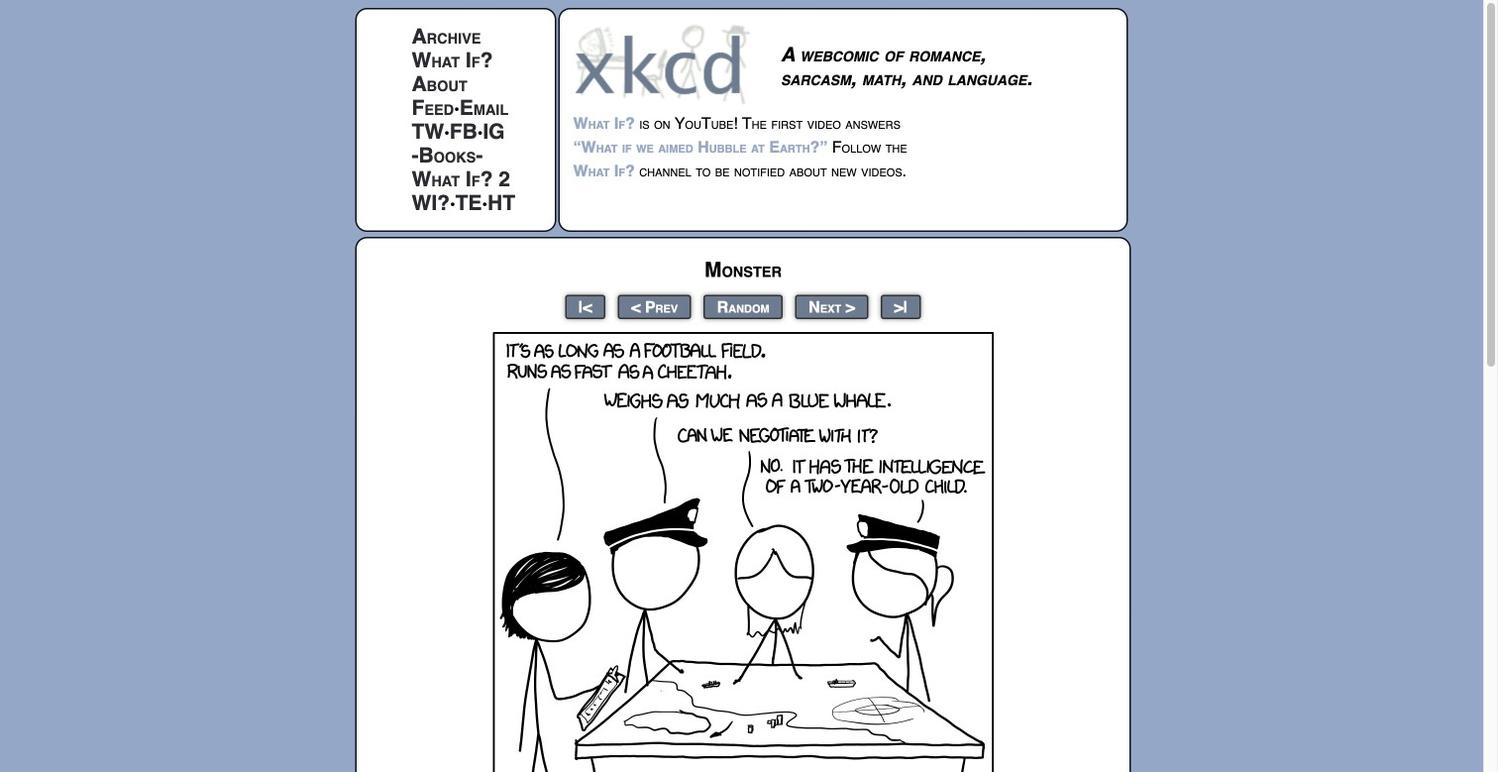 Task type: locate. For each thing, give the bounding box(es) containing it.
monster image
[[493, 332, 994, 772]]



Task type: describe. For each thing, give the bounding box(es) containing it.
xkcd.com logo image
[[573, 23, 757, 105]]



